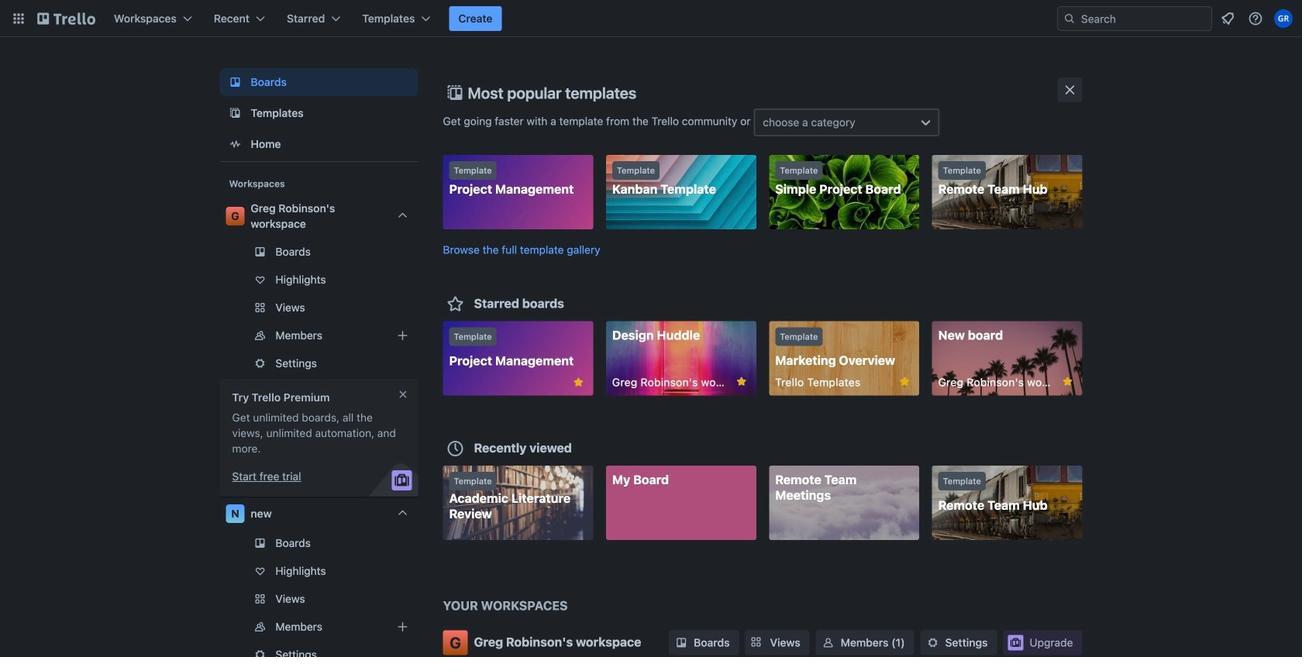 Task type: describe. For each thing, give the bounding box(es) containing it.
sm image
[[820, 635, 836, 651]]

1 add image from the top
[[393, 326, 412, 345]]

back to home image
[[37, 6, 95, 31]]

1 sm image from the left
[[674, 635, 689, 651]]

greg robinson (gregrobinson96) image
[[1274, 9, 1293, 28]]

Search field
[[1076, 8, 1211, 29]]

primary element
[[0, 0, 1302, 37]]

home image
[[226, 135, 245, 153]]

2 add image from the top
[[393, 618, 412, 636]]

0 horizontal spatial click to unstar this board. it will be removed from your starred list. image
[[571, 375, 585, 389]]



Task type: vqa. For each thing, say whether or not it's contained in the screenshot.
TEMPLATE BOARD icon
yes



Task type: locate. For each thing, give the bounding box(es) containing it.
add image
[[393, 326, 412, 345], [393, 618, 412, 636]]

1 vertical spatial add image
[[393, 618, 412, 636]]

0 notifications image
[[1218, 9, 1237, 28]]

1 horizontal spatial sm image
[[925, 635, 941, 651]]

board image
[[226, 73, 245, 91]]

2 horizontal spatial click to unstar this board. it will be removed from your starred list. image
[[898, 375, 912, 389]]

sm image
[[674, 635, 689, 651], [925, 635, 941, 651]]

template board image
[[226, 104, 245, 122]]

1 horizontal spatial click to unstar this board. it will be removed from your starred list. image
[[735, 375, 748, 389]]

0 horizontal spatial sm image
[[674, 635, 689, 651]]

0 vertical spatial add image
[[393, 326, 412, 345]]

open information menu image
[[1248, 11, 1263, 26]]

search image
[[1063, 12, 1076, 25]]

click to unstar this board. it will be removed from your starred list. image
[[735, 375, 748, 389], [898, 375, 912, 389], [571, 375, 585, 389]]

2 sm image from the left
[[925, 635, 941, 651]]



